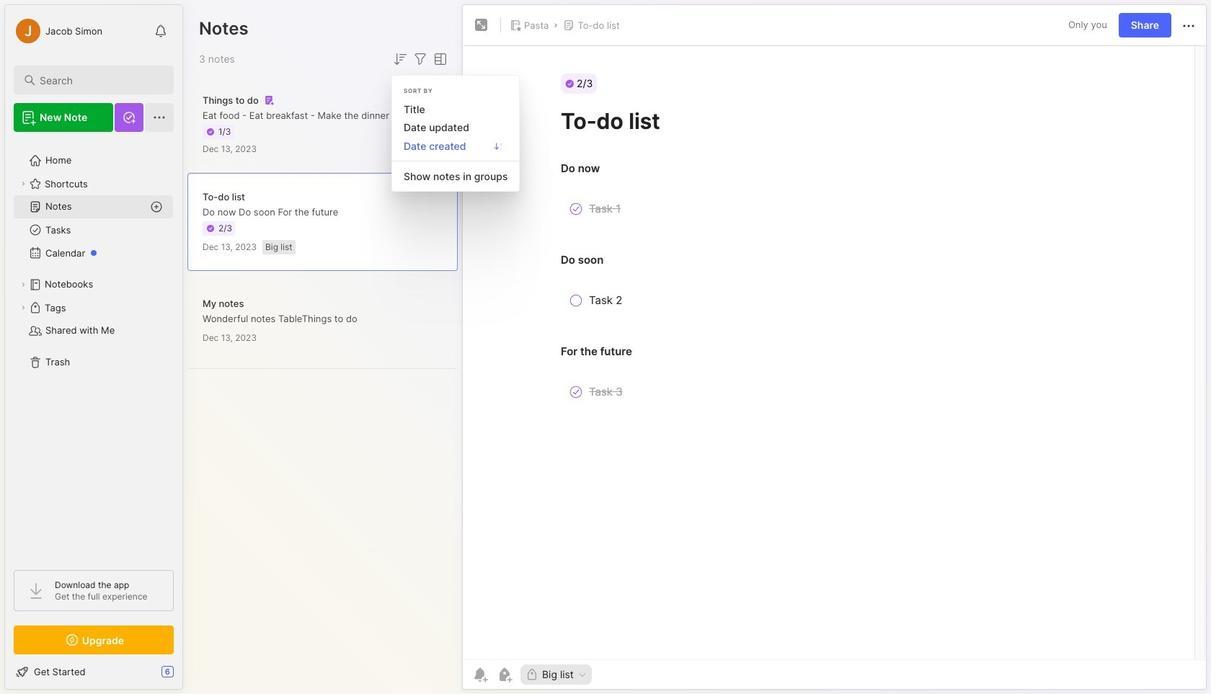 Task type: vqa. For each thing, say whether or not it's contained in the screenshot.
Dropdown List menu
yes



Task type: describe. For each thing, give the bounding box(es) containing it.
dropdown list menu
[[392, 100, 520, 185]]

expand notebooks image
[[19, 280, 27, 289]]

Sort options field
[[392, 50, 409, 68]]

note window element
[[462, 4, 1207, 694]]

Search text field
[[40, 74, 161, 87]]

expand tags image
[[19, 304, 27, 312]]

expand note image
[[473, 17, 490, 34]]

add filters image
[[412, 50, 429, 68]]

Note Editor text field
[[463, 45, 1206, 660]]

add tag image
[[496, 666, 513, 684]]

Account field
[[14, 17, 103, 45]]

click to collapse image
[[182, 668, 193, 685]]

tree inside main element
[[5, 141, 182, 557]]

add a reminder image
[[472, 666, 489, 684]]



Task type: locate. For each thing, give the bounding box(es) containing it.
more actions image
[[1180, 17, 1198, 34]]

View options field
[[429, 50, 449, 68]]

main element
[[0, 0, 187, 694]]

Help and Learning task checklist field
[[5, 661, 182, 684]]

tree
[[5, 141, 182, 557]]

none search field inside main element
[[40, 71, 161, 89]]

None search field
[[40, 71, 161, 89]]

Add filters field
[[412, 50, 429, 68]]

Big list Tag actions field
[[574, 670, 588, 680]]

More actions field
[[1180, 16, 1198, 34]]



